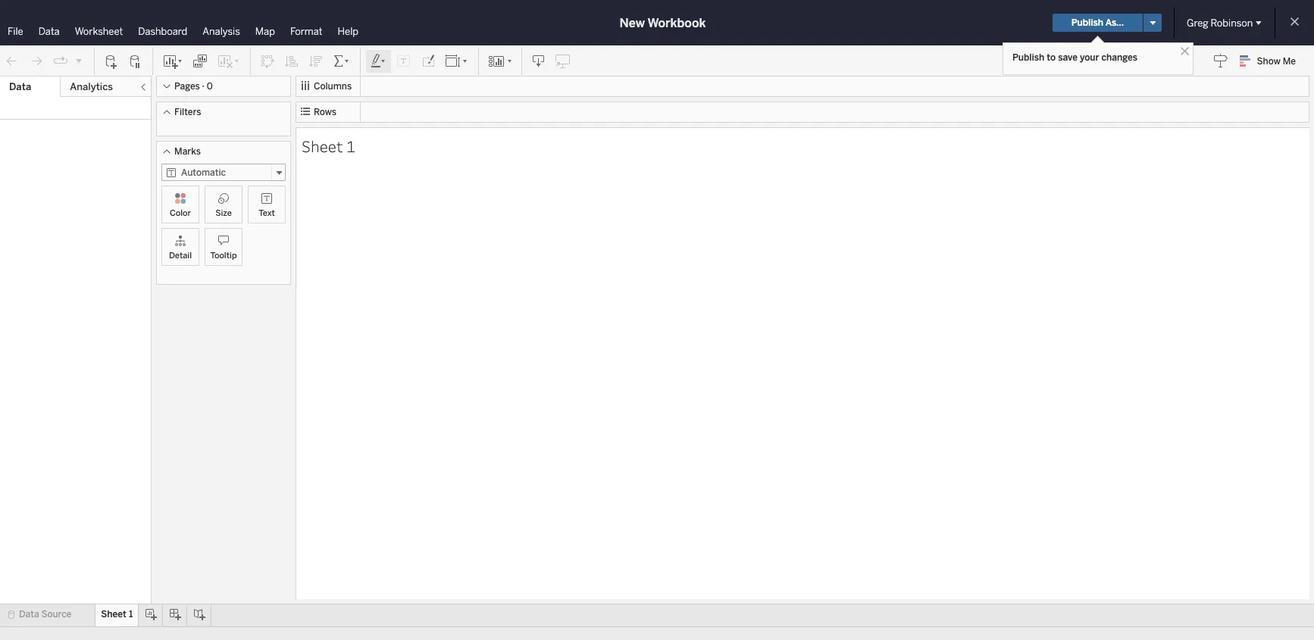 Task type: describe. For each thing, give the bounding box(es) containing it.
replay animation image
[[53, 53, 68, 69]]

show me
[[1257, 56, 1296, 67]]

totals image
[[333, 53, 351, 69]]

·
[[202, 81, 205, 92]]

text
[[259, 208, 275, 218]]

detail
[[169, 251, 192, 261]]

close image
[[1178, 44, 1192, 58]]

show/hide cards image
[[488, 53, 512, 69]]

0 vertical spatial data
[[38, 26, 60, 37]]

sort descending image
[[308, 53, 324, 69]]

size
[[215, 208, 232, 218]]

redo image
[[29, 53, 44, 69]]

2 vertical spatial data
[[19, 609, 39, 620]]

source
[[41, 609, 71, 620]]

to use edit in desktop, save the workbook outside of personal space image
[[556, 53, 571, 69]]

pause auto updates image
[[128, 53, 143, 69]]

publish to save your changes
[[1013, 52, 1138, 63]]

format
[[290, 26, 323, 37]]

undo image
[[5, 53, 20, 69]]

analysis
[[203, 26, 240, 37]]

greg robinson
[[1187, 17, 1253, 28]]

show
[[1257, 56, 1281, 67]]

map
[[255, 26, 275, 37]]

0
[[207, 81, 213, 92]]

clear sheet image
[[217, 53, 241, 69]]

swap rows and columns image
[[260, 53, 275, 69]]

changes
[[1102, 52, 1138, 63]]

1 horizontal spatial sheet
[[302, 135, 343, 157]]

new data source image
[[104, 53, 119, 69]]

data guide image
[[1213, 53, 1228, 68]]

analytics
[[70, 81, 113, 92]]

data source
[[19, 609, 71, 620]]

color
[[170, 208, 191, 218]]

me
[[1283, 56, 1296, 67]]

duplicate image
[[193, 53, 208, 69]]

columns
[[314, 81, 352, 92]]



Task type: locate. For each thing, give the bounding box(es) containing it.
0 vertical spatial sheet 1
[[302, 135, 355, 157]]

publish left the to
[[1013, 52, 1045, 63]]

1 horizontal spatial sheet 1
[[302, 135, 355, 157]]

publish
[[1072, 17, 1104, 28], [1013, 52, 1045, 63]]

publish as...
[[1072, 17, 1124, 28]]

robinson
[[1211, 17, 1253, 28]]

worksheet
[[75, 26, 123, 37]]

collapse image
[[139, 83, 148, 92]]

1 vertical spatial sheet
[[101, 609, 127, 620]]

0 horizontal spatial sheet
[[101, 609, 127, 620]]

highlight image
[[370, 53, 387, 69]]

publish as... button
[[1053, 14, 1143, 32]]

1 horizontal spatial publish
[[1072, 17, 1104, 28]]

0 vertical spatial publish
[[1072, 17, 1104, 28]]

1 vertical spatial 1
[[129, 609, 133, 620]]

show me button
[[1233, 49, 1310, 73]]

sheet 1 down rows
[[302, 135, 355, 157]]

marks
[[174, 146, 201, 157]]

1 horizontal spatial 1
[[346, 135, 355, 157]]

data down undo icon
[[9, 81, 31, 92]]

help
[[338, 26, 359, 37]]

data
[[38, 26, 60, 37], [9, 81, 31, 92], [19, 609, 39, 620]]

data up replay animation image
[[38, 26, 60, 37]]

replay animation image
[[74, 56, 83, 65]]

sheet down rows
[[302, 135, 343, 157]]

publish for publish as...
[[1072, 17, 1104, 28]]

file
[[8, 26, 23, 37]]

tooltip
[[210, 251, 237, 261]]

0 vertical spatial 1
[[346, 135, 355, 157]]

save
[[1058, 52, 1078, 63]]

1 right source
[[129, 609, 133, 620]]

new
[[620, 16, 645, 30]]

publish inside button
[[1072, 17, 1104, 28]]

sheet right source
[[101, 609, 127, 620]]

as...
[[1106, 17, 1124, 28]]

pages
[[174, 81, 200, 92]]

to
[[1047, 52, 1056, 63]]

fit image
[[445, 53, 469, 69]]

pages · 0
[[174, 81, 213, 92]]

1
[[346, 135, 355, 157], [129, 609, 133, 620]]

greg
[[1187, 17, 1209, 28]]

sheet 1
[[302, 135, 355, 157], [101, 609, 133, 620]]

0 horizontal spatial sheet 1
[[101, 609, 133, 620]]

sheet
[[302, 135, 343, 157], [101, 609, 127, 620]]

publish left as... on the top of the page
[[1072, 17, 1104, 28]]

1 vertical spatial data
[[9, 81, 31, 92]]

filters
[[174, 107, 201, 117]]

0 horizontal spatial 1
[[129, 609, 133, 620]]

format workbook image
[[421, 53, 436, 69]]

publish for publish to save your changes
[[1013, 52, 1045, 63]]

0 vertical spatial sheet
[[302, 135, 343, 157]]

new workbook
[[620, 16, 706, 30]]

0 horizontal spatial publish
[[1013, 52, 1045, 63]]

1 down columns
[[346, 135, 355, 157]]

dashboard
[[138, 26, 187, 37]]

rows
[[314, 107, 337, 117]]

sheet 1 right source
[[101, 609, 133, 620]]

workbook
[[648, 16, 706, 30]]

your
[[1080, 52, 1099, 63]]

1 vertical spatial publish
[[1013, 52, 1045, 63]]

sort ascending image
[[284, 53, 299, 69]]

show labels image
[[396, 53, 412, 69]]

download image
[[531, 53, 547, 69]]

1 vertical spatial sheet 1
[[101, 609, 133, 620]]

data left source
[[19, 609, 39, 620]]

new worksheet image
[[162, 53, 183, 69]]



Task type: vqa. For each thing, say whether or not it's contained in the screenshot.
Home 'LINK'
no



